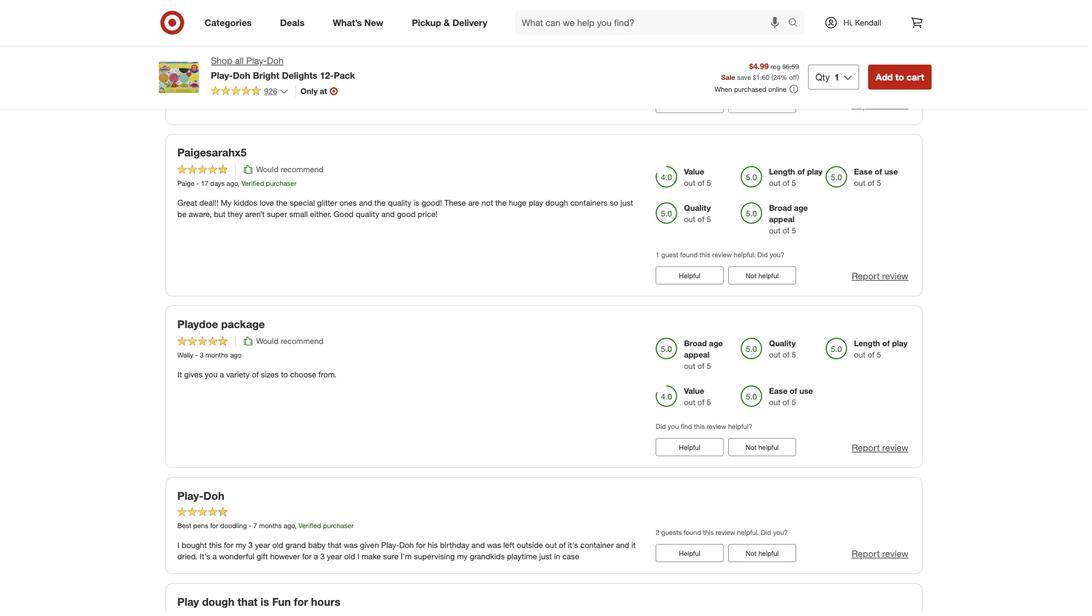 Task type: describe. For each thing, give the bounding box(es) containing it.
1 was from the left
[[344, 540, 358, 550]]

$6.59
[[783, 62, 799, 71]]

for down baby
[[302, 552, 312, 561]]

case
[[563, 552, 580, 561]]

report review for did you find this review helpful?
[[852, 442, 909, 454]]

price!
[[418, 209, 438, 219]]

0 horizontal spatial 1
[[656, 251, 660, 259]]

playing
[[436, 26, 461, 36]]

report review button for 1 guest found this review helpful. did you?
[[852, 270, 909, 283]]

hi,
[[844, 18, 853, 27]]

aware,
[[189, 209, 212, 219]]

&
[[444, 17, 450, 28]]

1 vertical spatial to
[[281, 370, 288, 380]]

gift
[[257, 552, 268, 561]]

1 horizontal spatial i
[[358, 552, 360, 561]]

be
[[177, 209, 187, 219]]

0 horizontal spatial quality out of 5
[[684, 203, 711, 224]]

playdoe package
[[177, 318, 265, 331]]

1 horizontal spatial year
[[327, 552, 342, 561]]

report review for 2 guests found this review helpful. did you?
[[852, 548, 909, 559]]

broad age appeal out of 5 for ease of use out of 5
[[769, 31, 808, 64]]

0 vertical spatial length
[[769, 167, 795, 177]]

super
[[267, 209, 287, 219]]

kiddos
[[234, 198, 258, 208]]

best pens for doodling - 7 months ago , verified purchaser
[[177, 521, 354, 530]]

3 not helpful from the top
[[746, 549, 779, 557]]

doh up bright
[[267, 55, 284, 66]]

0 vertical spatial use
[[715, 31, 728, 41]]

love
[[260, 198, 274, 208]]

delivery
[[453, 17, 488, 28]]

not
[[482, 198, 493, 208]]

you? for 2 guests found this review helpful. did you?
[[773, 528, 788, 537]]

baby
[[308, 540, 326, 550]]

2 vertical spatial 3
[[320, 552, 325, 561]]

image of play-doh bright delights 12-pack image
[[156, 54, 202, 100]]

it inside the my kids both played with play-doh and loved it. now my grandson loves playing with it too. great for imagination and hours of using imaginations.
[[480, 26, 485, 36]]

1 report from the top
[[852, 99, 880, 110]]

supervising
[[414, 552, 455, 561]]

report for 2 guests found this review helpful. did you?
[[852, 548, 880, 559]]

2 vertical spatial age
[[709, 338, 723, 348]]

report for did you find this review helpful?
[[852, 442, 880, 454]]

guest
[[662, 251, 679, 259]]

too.
[[487, 26, 500, 36]]

1 vertical spatial ease
[[854, 167, 873, 177]]

1 horizontal spatial use
[[800, 386, 813, 396]]

ago for months
[[230, 351, 242, 359]]

loves
[[415, 26, 434, 36]]

grandkids
[[470, 552, 505, 561]]

and right imagination
[[579, 26, 592, 36]]

add to cart
[[876, 71, 925, 82]]

my kids both played with play-doh and loved it. now my grandson loves playing with it too. great for imagination and hours of using imaginations.
[[177, 26, 624, 48]]

926
[[264, 86, 277, 96]]

search button
[[783, 10, 810, 37]]

search
[[783, 18, 810, 29]]

1 the from the left
[[276, 198, 288, 208]]

2 value from the top
[[684, 386, 704, 396]]

out inside the i bought this for my 3 year old grand baby that was given play-doh for his birthday and was left outside out of it's container and it dried. it's a wonderful gift however for a 3 year old i make sure i'm supervising my grandkids playtime just in case
[[545, 540, 557, 550]]

2 vertical spatial ease of use out of 5
[[769, 386, 813, 407]]

play- up bright
[[246, 55, 267, 66]]

special
[[290, 198, 315, 208]]

at
[[320, 86, 327, 96]]

hours inside the my kids both played with play-doh and loved it. now my grandson loves playing with it too. great for imagination and hours of using imaginations.
[[595, 26, 615, 36]]

0 vertical spatial verified
[[241, 179, 264, 188]]

paigesarahx5
[[177, 146, 247, 159]]

bought
[[182, 540, 207, 550]]

2
[[656, 528, 660, 537]]

1 vertical spatial that
[[238, 595, 258, 608]]

reg
[[771, 62, 781, 71]]

best
[[177, 521, 191, 530]]

3 helpful from the top
[[759, 549, 779, 557]]

wally - 3 months ago
[[177, 351, 242, 359]]

helpful button for playdoe package
[[656, 438, 724, 456]]

pickup & delivery link
[[402, 10, 502, 35]]

my inside great deal!! my kiddos love the special glitter ones and the quality is good! these are not the huge play dough containers so just be aware, but they aren't super small either. good quality and good price!
[[221, 198, 232, 208]]

gives
[[184, 370, 203, 380]]

only
[[301, 86, 318, 96]]

grand
[[286, 540, 306, 550]]

good
[[397, 209, 416, 219]]

wonderful
[[219, 552, 254, 561]]

1 horizontal spatial ,
[[295, 521, 297, 530]]

1 value from the top
[[684, 167, 704, 177]]

0 vertical spatial months
[[206, 351, 228, 359]]

%
[[781, 73, 788, 81]]

play- inside the i bought this for my 3 year old grand baby that was given play-doh for his birthday and was left outside out of it's container and it dried. it's a wonderful gift however for a 3 year old i make sure i'm supervising my grandkids playtime just in case
[[381, 540, 399, 550]]

2 vertical spatial ease
[[769, 386, 788, 396]]

1 vertical spatial months
[[259, 521, 282, 530]]

variety
[[226, 370, 250, 380]]

2 with from the left
[[463, 26, 478, 36]]

it gives you a variety of sizes to choose from.
[[177, 370, 337, 380]]

you for my kids both played with play-doh and loved it. now my grandson loves playing with it too. great for imagination and hours of using imaginations.
[[668, 79, 679, 87]]

helpful. for 2 guests found this review helpful. did you?
[[737, 528, 759, 537]]

given
[[360, 540, 379, 550]]

however
[[270, 552, 300, 561]]

2 vertical spatial ago
[[284, 521, 295, 530]]

online
[[769, 85, 787, 93]]

2 vertical spatial broad age appeal out of 5
[[684, 338, 723, 371]]

0 horizontal spatial a
[[213, 552, 217, 561]]

2 the from the left
[[375, 198, 386, 208]]

played
[[226, 26, 249, 36]]

grandson
[[380, 26, 413, 36]]

1 vertical spatial quality out of 5
[[769, 338, 796, 360]]

when
[[715, 85, 732, 93]]

1 vertical spatial is
[[261, 595, 269, 608]]

7
[[253, 521, 257, 530]]

$4.99
[[750, 61, 769, 71]]

0 horizontal spatial ease
[[684, 31, 703, 41]]

- for paige
[[196, 179, 199, 188]]

1 vertical spatial verified
[[299, 521, 321, 530]]

playtime
[[507, 552, 537, 561]]

1 vertical spatial you
[[205, 370, 218, 380]]

12-
[[320, 70, 334, 81]]

in
[[554, 552, 560, 561]]

sale
[[722, 73, 735, 81]]

$4.99 reg $6.59 sale save $ 1.60 ( 24 % off )
[[722, 61, 799, 81]]

broad age appeal out of 5 for quality out of 5
[[769, 203, 808, 236]]

of inside the my kids both played with play-doh and loved it. now my grandson loves playing with it too. great for imagination and hours of using imaginations.
[[617, 26, 624, 36]]

sizes
[[261, 370, 279, 380]]

0 horizontal spatial dough
[[202, 595, 235, 608]]

ago for days
[[227, 179, 238, 188]]

it.
[[340, 26, 346, 36]]

categories
[[205, 17, 252, 28]]

of inside the i bought this for my 3 year old grand baby that was given play-doh for his birthday and was left outside out of it's container and it dried. it's a wonderful gift however for a 3 year old i make sure i'm supervising my grandkids playtime just in case
[[559, 540, 566, 550]]

0 vertical spatial ease of use out of 5
[[684, 31, 728, 53]]

2 was from the left
[[487, 540, 501, 550]]

is inside great deal!! my kiddos love the special glitter ones and the quality is good! these are not the huge play dough containers so just be aware, but they aren't super small either. good quality and good price!
[[414, 198, 420, 208]]

not helpful button for paigesarahx5
[[728, 267, 797, 285]]

1 horizontal spatial length of play out of 5
[[854, 338, 908, 360]]

glitter
[[317, 198, 337, 208]]

not for paigesarahx5
[[746, 271, 757, 280]]

2 vertical spatial -
[[249, 521, 252, 530]]

broad for ease of use out of 5
[[769, 31, 792, 41]]

1 value out of 5 from the top
[[684, 167, 711, 188]]

what's new
[[333, 17, 384, 28]]

0 vertical spatial ,
[[238, 179, 240, 188]]

my inside the my kids both played with play-doh and loved it. now my grandson loves playing with it too. great for imagination and hours of using imaginations.
[[177, 26, 188, 36]]

pickup & delivery
[[412, 17, 488, 28]]

0 horizontal spatial year
[[255, 540, 270, 550]]

What can we help you find? suggestions appear below search field
[[515, 10, 791, 35]]

imagination
[[536, 26, 577, 36]]

it
[[177, 370, 182, 380]]

0 vertical spatial play
[[807, 167, 823, 177]]

1 vertical spatial hours
[[311, 595, 340, 608]]

you for it gives you a variety of sizes to choose from.
[[668, 422, 679, 431]]

deal!!
[[199, 198, 219, 208]]

good!
[[422, 198, 442, 208]]

play
[[177, 595, 199, 608]]

age for quality out of 5
[[794, 203, 808, 213]]

2 vertical spatial broad
[[684, 338, 707, 348]]

3 not helpful button from the top
[[728, 544, 797, 562]]

would recommend for paigesarahx5
[[256, 164, 324, 174]]

sure
[[383, 552, 399, 561]]

1 out of 5 from the left
[[684, 6, 711, 16]]

are
[[468, 198, 480, 208]]

deals link
[[271, 10, 319, 35]]

great deal!! my kiddos love the special glitter ones and the quality is good! these are not the huge play dough containers so just be aware, but they aren't super small either. good quality and good price!
[[177, 198, 633, 219]]

not for playdoe package
[[746, 443, 757, 452]]

3 the from the left
[[495, 198, 507, 208]]

helpful? for ease of use out of 5
[[728, 79, 753, 87]]

this for ease of use out of 5
[[694, 79, 705, 87]]

1 horizontal spatial a
[[220, 370, 224, 380]]

helpful for playdoe package
[[679, 443, 701, 452]]

now
[[349, 26, 365, 36]]

for inside the my kids both played with play-doh and loved it. now my grandson loves playing with it too. great for imagination and hours of using imaginations.
[[524, 26, 534, 36]]

)
[[797, 73, 799, 81]]

kendall
[[855, 18, 882, 27]]

they
[[228, 209, 243, 219]]

would for playdoe package
[[256, 336, 279, 346]]



Task type: locate. For each thing, give the bounding box(es) containing it.
2 vertical spatial not
[[746, 549, 757, 557]]

1 report review button from the top
[[852, 98, 909, 111]]

just left "in" on the right bottom of the page
[[539, 552, 552, 561]]

0 horizontal spatial great
[[177, 198, 197, 208]]

verified up baby
[[299, 521, 321, 530]]

great inside great deal!! my kiddos love the special glitter ones and the quality is good! these are not the huge play dough containers so just be aware, but they aren't super small either. good quality and good price!
[[177, 198, 197, 208]]

from.
[[319, 370, 337, 380]]

0 horizontal spatial with
[[251, 26, 266, 36]]

1 horizontal spatial with
[[463, 26, 478, 36]]

926 link
[[211, 86, 289, 99]]

it
[[480, 26, 485, 36], [632, 540, 636, 550]]

2 not from the top
[[746, 443, 757, 452]]

add to cart button
[[869, 65, 932, 90]]

1 vertical spatial ,
[[295, 521, 297, 530]]

ease of use out of 5
[[684, 31, 728, 53], [854, 167, 898, 188], [769, 386, 813, 407]]

helpful button for paigesarahx5
[[656, 267, 724, 285]]

doh down all
[[233, 70, 250, 81]]

doh
[[286, 26, 301, 36], [267, 55, 284, 66], [233, 70, 250, 81], [203, 489, 224, 502], [399, 540, 414, 550]]

1 horizontal spatial out of 5
[[769, 6, 796, 16]]

1 report review from the top
[[852, 99, 909, 110]]

ago up variety
[[230, 351, 242, 359]]

3 not from the top
[[746, 549, 757, 557]]

out of 5
[[684, 6, 711, 16], [769, 6, 796, 16]]

would up "paige - 17 days ago , verified purchaser"
[[256, 164, 279, 174]]

cart
[[907, 71, 925, 82]]

1 not helpful from the top
[[746, 271, 779, 280]]

for up wonderful
[[224, 540, 233, 550]]

hours right imagination
[[595, 26, 615, 36]]

$
[[753, 73, 757, 81]]

1 horizontal spatial 1
[[835, 71, 840, 82]]

old up 'however'
[[272, 540, 283, 550]]

1 horizontal spatial purchaser
[[323, 521, 354, 530]]

for left imagination
[[524, 26, 534, 36]]

and left good
[[382, 209, 395, 219]]

these
[[445, 198, 466, 208]]

0 vertical spatial dough
[[546, 198, 568, 208]]

3 report review button from the top
[[852, 442, 909, 455]]

would recommend for playdoe package
[[256, 336, 324, 346]]

great inside the my kids both played with play-doh and loved it. now my grandson loves playing with it too. great for imagination and hours of using imaginations.
[[502, 26, 522, 36]]

2 vertical spatial my
[[457, 552, 468, 561]]

3 report review from the top
[[852, 442, 909, 454]]

1 helpful button from the top
[[656, 267, 724, 285]]

1 left guest
[[656, 251, 660, 259]]

0 horizontal spatial ,
[[238, 179, 240, 188]]

ones
[[340, 198, 357, 208]]

find for ease of use out of 5
[[681, 79, 692, 87]]

loved
[[319, 26, 338, 36]]

add
[[876, 71, 893, 82]]

this for quality out of 5
[[700, 251, 711, 259]]

my up the using
[[177, 26, 188, 36]]

0 vertical spatial year
[[255, 540, 270, 550]]

1 horizontal spatial to
[[896, 71, 904, 82]]

recommend up choose
[[281, 336, 324, 346]]

it's
[[200, 552, 210, 561]]

pickup
[[412, 17, 441, 28]]

my up the but
[[221, 198, 232, 208]]

make
[[362, 552, 381, 561]]

2 horizontal spatial 3
[[320, 552, 325, 561]]

doh inside the i bought this for my 3 year old grand baby that was given play-doh for his birthday and was left outside out of it's container and it dried. it's a wonderful gift however for a 3 year old i make sure i'm supervising my grandkids playtime just in case
[[399, 540, 414, 550]]

found for guests
[[684, 528, 701, 537]]

0 vertical spatial would recommend
[[256, 164, 324, 174]]

doh inside the my kids both played with play-doh and loved it. now my grandson loves playing with it too. great for imagination and hours of using imaginations.
[[286, 26, 301, 36]]

1 vertical spatial ago
[[230, 351, 242, 359]]

did you find this review helpful? for 5
[[656, 422, 753, 431]]

1 horizontal spatial play
[[807, 167, 823, 177]]

great right too.
[[502, 26, 522, 36]]

1 right qty
[[835, 71, 840, 82]]

helpful button
[[656, 267, 724, 285], [656, 438, 724, 456], [656, 544, 724, 562]]

3 right wally on the bottom of page
[[200, 351, 204, 359]]

a down baby
[[314, 552, 318, 561]]

doodling
[[220, 521, 247, 530]]

ago up grand
[[284, 521, 295, 530]]

find for value out of 5
[[681, 422, 692, 431]]

2 vertical spatial helpful
[[679, 549, 701, 557]]

it right container
[[632, 540, 636, 550]]

2 would recommend from the top
[[256, 336, 324, 346]]

1 horizontal spatial length
[[854, 338, 880, 348]]

1 horizontal spatial was
[[487, 540, 501, 550]]

i left make
[[358, 552, 360, 561]]

1 vertical spatial i
[[358, 552, 360, 561]]

new
[[364, 17, 384, 28]]

just inside the i bought this for my 3 year old grand baby that was given play-doh for his birthday and was left outside out of it's container and it dried. it's a wonderful gift however for a 3 year old i make sure i'm supervising my grandkids playtime just in case
[[539, 552, 552, 561]]

0 horizontal spatial that
[[238, 595, 258, 608]]

play- down shop on the left top
[[211, 70, 233, 81]]

1 would from the top
[[256, 164, 279, 174]]

0 vertical spatial did you find this review helpful?
[[656, 79, 753, 87]]

0 vertical spatial value
[[684, 167, 704, 177]]

0 vertical spatial hours
[[595, 26, 615, 36]]

year left make
[[327, 552, 342, 561]]

choose
[[290, 370, 316, 380]]

2 not helpful from the top
[[746, 443, 779, 452]]

1 vertical spatial old
[[344, 552, 355, 561]]

ago right days at top left
[[227, 179, 238, 188]]

0 vertical spatial length of play out of 5
[[769, 167, 823, 188]]

hours
[[595, 26, 615, 36], [311, 595, 340, 608]]

and right the "ones"
[[359, 198, 372, 208]]

2 vertical spatial appeal
[[684, 350, 710, 360]]

0 vertical spatial value out of 5
[[684, 167, 711, 188]]

was up grandkids
[[487, 540, 501, 550]]

0 vertical spatial appeal
[[769, 43, 795, 53]]

to right add
[[896, 71, 904, 82]]

1 vertical spatial helpful
[[679, 443, 701, 452]]

i up dried.
[[177, 540, 180, 550]]

play- up best
[[177, 489, 204, 502]]

4 report from the top
[[852, 548, 880, 559]]

0 horizontal spatial length of play out of 5
[[769, 167, 823, 188]]

2 report review from the top
[[852, 271, 909, 282]]

2 recommend from the top
[[281, 336, 324, 346]]

recommend up the special
[[281, 164, 324, 174]]

1 with from the left
[[251, 26, 266, 36]]

broad for quality out of 5
[[769, 203, 792, 213]]

year
[[255, 540, 270, 550], [327, 552, 342, 561]]

not helpful for paigesarahx5
[[746, 271, 779, 280]]

would recommend up the special
[[256, 164, 324, 174]]

play inside great deal!! my kiddos love the special glitter ones and the quality is good! these are not the huge play dough containers so just be aware, but they aren't super small either. good quality and good price!
[[529, 198, 543, 208]]

2 value out of 5 from the top
[[684, 386, 711, 407]]

verified up kiddos
[[241, 179, 264, 188]]

bright
[[253, 70, 279, 81]]

old left make
[[344, 552, 355, 561]]

not helpful for playdoe package
[[746, 443, 779, 452]]

1 horizontal spatial just
[[621, 198, 633, 208]]

for right fun
[[294, 595, 308, 608]]

0 vertical spatial to
[[896, 71, 904, 82]]

1 vertical spatial play
[[529, 198, 543, 208]]

- for wally
[[195, 351, 198, 359]]

dough left containers
[[546, 198, 568, 208]]

with right "playing"
[[463, 26, 478, 36]]

appeal for quality out of 5
[[769, 214, 795, 224]]

to inside button
[[896, 71, 904, 82]]

1 vertical spatial not helpful button
[[728, 438, 797, 456]]

it left too.
[[480, 26, 485, 36]]

0 vertical spatial purchaser
[[266, 179, 297, 188]]

and
[[303, 26, 317, 36], [579, 26, 592, 36], [359, 198, 372, 208], [382, 209, 395, 219], [472, 540, 485, 550], [616, 540, 629, 550]]

my up wonderful
[[236, 540, 246, 550]]

delights
[[282, 70, 318, 81]]

0 vertical spatial recommend
[[281, 164, 324, 174]]

0 vertical spatial age
[[794, 31, 808, 41]]

dough inside great deal!! my kiddos love the special glitter ones and the quality is good! these are not the huge play dough containers so just be aware, but they aren't super small either. good quality and good price!
[[546, 198, 568, 208]]

shop all play-doh play-doh bright delights 12-pack
[[211, 55, 355, 81]]

0 horizontal spatial just
[[539, 552, 552, 561]]

1 horizontal spatial old
[[344, 552, 355, 561]]

- right wally on the bottom of page
[[195, 351, 198, 359]]

purchaser
[[266, 179, 297, 188], [323, 521, 354, 530]]

2 horizontal spatial use
[[885, 167, 898, 177]]

play- inside the my kids both played with play-doh and loved it. now my grandson loves playing with it too. great for imagination and hours of using imaginations.
[[268, 26, 286, 36]]

2 would from the top
[[256, 336, 279, 346]]

0 vertical spatial helpful.
[[734, 251, 756, 259]]

age
[[794, 31, 808, 41], [794, 203, 808, 213], [709, 338, 723, 348]]

1 helpful? from the top
[[728, 79, 753, 87]]

with right played
[[251, 26, 266, 36]]

0 vertical spatial i
[[177, 540, 180, 550]]

that left fun
[[238, 595, 258, 608]]

1 vertical spatial did you find this review helpful?
[[656, 422, 753, 431]]

not helpful button for playdoe package
[[728, 438, 797, 456]]

2 helpful? from the top
[[728, 422, 753, 431]]

quality out of 5
[[684, 203, 711, 224], [769, 338, 796, 360]]

1 vertical spatial dough
[[202, 595, 235, 608]]

months right 7
[[259, 521, 282, 530]]

year up gift
[[255, 540, 270, 550]]

- left 7
[[249, 521, 252, 530]]

months up variety
[[206, 351, 228, 359]]

report review for 1 guest found this review helpful. did you?
[[852, 271, 909, 282]]

1 vertical spatial helpful button
[[656, 438, 724, 456]]

old
[[272, 540, 283, 550], [344, 552, 355, 561]]

found right guest
[[680, 251, 698, 259]]

play
[[807, 167, 823, 177], [529, 198, 543, 208], [892, 338, 908, 348]]

recommend
[[281, 164, 324, 174], [281, 336, 324, 346]]

using
[[177, 38, 197, 48]]

2 horizontal spatial ease of use out of 5
[[854, 167, 898, 188]]

either.
[[310, 209, 331, 219]]

hours right fun
[[311, 595, 340, 608]]

small
[[289, 209, 308, 219]]

1.60
[[757, 73, 770, 81]]

pens
[[193, 521, 208, 530]]

not helpful button
[[728, 267, 797, 285], [728, 438, 797, 456], [728, 544, 797, 562]]

this
[[694, 79, 705, 87], [700, 251, 711, 259], [694, 422, 705, 431], [703, 528, 714, 537], [209, 540, 222, 550]]

3 helpful from the top
[[679, 549, 701, 557]]

did you find this review helpful? for out
[[656, 79, 753, 87]]

and up grandkids
[[472, 540, 485, 550]]

was left the given
[[344, 540, 358, 550]]

2 horizontal spatial a
[[314, 552, 318, 561]]

when purchased online
[[715, 85, 787, 93]]

-
[[196, 179, 199, 188], [195, 351, 198, 359], [249, 521, 252, 530]]

1 vertical spatial year
[[327, 552, 342, 561]]

great
[[502, 26, 522, 36], [177, 198, 197, 208]]

the up super
[[276, 198, 288, 208]]

just inside great deal!! my kiddos love the special glitter ones and the quality is good! these are not the huge play dough containers so just be aware, but they aren't super small either. good quality and good price!
[[621, 198, 633, 208]]

a left variety
[[220, 370, 224, 380]]

2 helpful from the top
[[759, 443, 779, 452]]

kids
[[190, 26, 205, 36]]

containers
[[571, 198, 608, 208]]

doh left loved
[[286, 26, 301, 36]]

4 report review button from the top
[[852, 548, 909, 561]]

1 vertical spatial ease of use out of 5
[[854, 167, 898, 188]]

0 horizontal spatial old
[[272, 540, 283, 550]]

helpful. for 1 guest found this review helpful. did you?
[[734, 251, 756, 259]]

1 helpful from the top
[[679, 271, 701, 280]]

my inside the my kids both played with play-doh and loved it. now my grandson loves playing with it too. great for imagination and hours of using imaginations.
[[367, 26, 378, 36]]

1 helpful from the top
[[759, 271, 779, 280]]

the right the "ones"
[[375, 198, 386, 208]]

, up kiddos
[[238, 179, 240, 188]]

1 horizontal spatial my
[[367, 26, 378, 36]]

purchaser up baby
[[323, 521, 354, 530]]

2 vertical spatial not helpful
[[746, 549, 779, 557]]

1 vertical spatial broad
[[769, 203, 792, 213]]

play- up sure
[[381, 540, 399, 550]]

1 horizontal spatial ease of use out of 5
[[769, 386, 813, 407]]

doh up i'm
[[399, 540, 414, 550]]

this for value out of 5
[[694, 422, 705, 431]]

so
[[610, 198, 618, 208]]

value
[[684, 167, 704, 177], [684, 386, 704, 396]]

5
[[707, 6, 711, 16], [792, 6, 796, 16], [707, 43, 711, 53], [792, 54, 796, 64], [707, 178, 711, 188], [792, 178, 796, 188], [877, 178, 881, 188], [707, 214, 711, 224], [792, 226, 796, 236], [792, 350, 796, 360], [877, 350, 881, 360], [707, 361, 711, 371], [707, 397, 711, 407], [792, 397, 796, 407]]

is left fun
[[261, 595, 269, 608]]

3 helpful button from the top
[[656, 544, 724, 562]]

huge
[[509, 198, 527, 208]]

1 vertical spatial not helpful
[[746, 443, 779, 452]]

shop
[[211, 55, 232, 66]]

1 vertical spatial -
[[195, 351, 198, 359]]

the right not at the left top of page
[[495, 198, 507, 208]]

1 vertical spatial my
[[236, 540, 246, 550]]

play-
[[268, 26, 286, 36], [246, 55, 267, 66], [211, 70, 233, 81], [177, 489, 204, 502], [381, 540, 399, 550]]

0 vertical spatial you?
[[770, 251, 785, 259]]

0 horizontal spatial months
[[206, 351, 228, 359]]

1 vertical spatial it
[[632, 540, 636, 550]]

1 horizontal spatial ease
[[769, 386, 788, 396]]

birthday
[[440, 540, 469, 550]]

0 vertical spatial not
[[746, 271, 757, 280]]

2 find from the top
[[681, 422, 692, 431]]

report review button for did you find this review helpful?
[[852, 442, 909, 455]]

that inside the i bought this for my 3 year old grand baby that was given play-doh for his birthday and was left outside out of it's container and it dried. it's a wonderful gift however for a 3 year old i make sure i'm supervising my grandkids playtime just in case
[[328, 540, 342, 550]]

the
[[276, 198, 288, 208], [375, 198, 386, 208], [495, 198, 507, 208]]

report for 1 guest found this review helpful. did you?
[[852, 271, 880, 282]]

1 horizontal spatial 3
[[248, 540, 253, 550]]

package
[[221, 318, 265, 331]]

report review button for 2 guests found this review helpful. did you?
[[852, 548, 909, 561]]

2 did you find this review helpful? from the top
[[656, 422, 753, 431]]

i bought this for my 3 year old grand baby that was given play-doh for his birthday and was left outside out of it's container and it dried. it's a wonderful gift however for a 3 year old i make sure i'm supervising my grandkids playtime just in case
[[177, 540, 636, 561]]

to right sizes
[[281, 370, 288, 380]]

only at
[[301, 86, 327, 96]]

2 helpful from the top
[[679, 443, 701, 452]]

found right the guests
[[684, 528, 701, 537]]

save
[[737, 73, 751, 81]]

verified
[[241, 179, 264, 188], [299, 521, 321, 530]]

i'm
[[401, 552, 412, 561]]

1 vertical spatial 1
[[656, 251, 660, 259]]

0 vertical spatial my
[[367, 26, 378, 36]]

age for ease of use out of 5
[[794, 31, 808, 41]]

2 horizontal spatial play
[[892, 338, 908, 348]]

a right it's
[[213, 552, 217, 561]]

0 horizontal spatial to
[[281, 370, 288, 380]]

1 find from the top
[[681, 79, 692, 87]]

and right container
[[616, 540, 629, 550]]

1 horizontal spatial verified
[[299, 521, 321, 530]]

- left 17
[[196, 179, 199, 188]]

qty
[[816, 71, 830, 82]]

4 report review from the top
[[852, 548, 909, 559]]

you? for 1 guest found this review helpful. did you?
[[770, 251, 785, 259]]

just right so
[[621, 198, 633, 208]]

0 vertical spatial helpful
[[759, 271, 779, 280]]

this inside the i bought this for my 3 year old grand baby that was given play-doh for his birthday and was left outside out of it's container and it dried. it's a wonderful gift however for a 3 year old i make sure i'm supervising my grandkids playtime just in case
[[209, 540, 222, 550]]

container
[[581, 540, 614, 550]]

for right 'pens' at the bottom left of page
[[210, 521, 218, 530]]

0 horizontal spatial verified
[[241, 179, 264, 188]]

,
[[238, 179, 240, 188], [295, 521, 297, 530]]

, up grand
[[295, 521, 297, 530]]

left
[[504, 540, 515, 550]]

his
[[428, 540, 438, 550]]

1 did you find this review helpful? from the top
[[656, 79, 753, 87]]

aren't
[[245, 209, 265, 219]]

dough right the play
[[202, 595, 235, 608]]

0 horizontal spatial 3
[[200, 351, 204, 359]]

categories link
[[195, 10, 266, 35]]

what's new link
[[323, 10, 398, 35]]

1
[[835, 71, 840, 82], [656, 251, 660, 259]]

2 horizontal spatial ease
[[854, 167, 873, 177]]

it inside the i bought this for my 3 year old grand baby that was given play-doh for his birthday and was left outside out of it's container and it dried. it's a wonderful gift however for a 3 year old i make sure i'm supervising my grandkids playtime just in case
[[632, 540, 636, 550]]

for
[[524, 26, 534, 36], [210, 521, 218, 530], [224, 540, 233, 550], [416, 540, 426, 550], [302, 552, 312, 561], [294, 595, 308, 608]]

my down birthday
[[457, 552, 468, 561]]

1 vertical spatial appeal
[[769, 214, 795, 224]]

that right baby
[[328, 540, 342, 550]]

1 vertical spatial 3
[[248, 540, 253, 550]]

0 horizontal spatial play
[[529, 198, 543, 208]]

24
[[773, 73, 781, 81]]

0 horizontal spatial my
[[177, 26, 188, 36]]

0 horizontal spatial purchaser
[[266, 179, 297, 188]]

2 out of 5 from the left
[[769, 6, 796, 16]]

1 horizontal spatial the
[[375, 198, 386, 208]]

of
[[698, 6, 705, 16], [783, 6, 790, 16], [617, 26, 624, 36], [705, 31, 712, 41], [698, 43, 705, 53], [783, 54, 790, 64], [798, 167, 805, 177], [875, 167, 883, 177], [698, 178, 705, 188], [783, 178, 790, 188], [868, 178, 875, 188], [698, 214, 705, 224], [783, 226, 790, 236], [883, 338, 890, 348], [783, 350, 790, 360], [868, 350, 875, 360], [698, 361, 705, 371], [252, 370, 259, 380], [790, 386, 798, 396], [698, 397, 705, 407], [783, 397, 790, 407], [559, 540, 566, 550]]

1 recommend from the top
[[281, 164, 324, 174]]

playdoe
[[177, 318, 218, 331]]

helpful for paigesarahx5
[[679, 271, 701, 280]]

dried.
[[177, 552, 198, 561]]

great up be
[[177, 198, 197, 208]]

outside
[[517, 540, 543, 550]]

3 down baby
[[320, 552, 325, 561]]

play- up shop all play-doh play-doh bright delights 12-pack on the top of the page
[[268, 26, 286, 36]]

1 vertical spatial broad age appeal out of 5
[[769, 203, 808, 236]]

doh up 'pens' at the bottom left of page
[[203, 489, 224, 502]]

found
[[680, 251, 698, 259], [684, 528, 701, 537]]

purchaser up love
[[266, 179, 297, 188]]

found for guest
[[680, 251, 698, 259]]

my right the now
[[367, 26, 378, 36]]

helpful? for value out of 5
[[728, 422, 753, 431]]

is up good
[[414, 198, 420, 208]]

appeal for ease of use out of 5
[[769, 43, 795, 53]]

1 would recommend from the top
[[256, 164, 324, 174]]

would down package
[[256, 336, 279, 346]]

1 vertical spatial great
[[177, 198, 197, 208]]

2 report review button from the top
[[852, 270, 909, 283]]

for left his
[[416, 540, 426, 550]]

good
[[334, 209, 354, 219]]

2 helpful button from the top
[[656, 438, 724, 456]]

0 vertical spatial helpful?
[[728, 79, 753, 87]]

recommend for paigesarahx5
[[281, 164, 324, 174]]

0 vertical spatial it
[[480, 26, 485, 36]]

0 vertical spatial -
[[196, 179, 199, 188]]

0 horizontal spatial it
[[480, 26, 485, 36]]

did
[[656, 79, 666, 87], [758, 251, 768, 259], [656, 422, 666, 431], [761, 528, 771, 537]]

1 not helpful button from the top
[[728, 267, 797, 285]]

that
[[328, 540, 342, 550], [238, 595, 258, 608]]

broad
[[769, 31, 792, 41], [769, 203, 792, 213], [684, 338, 707, 348]]

0 horizontal spatial length
[[769, 167, 795, 177]]

would for paigesarahx5
[[256, 164, 279, 174]]

0 vertical spatial helpful button
[[656, 267, 724, 285]]

2 not helpful button from the top
[[728, 438, 797, 456]]

helpful for playdoe package
[[759, 443, 779, 452]]

play-doh
[[177, 489, 224, 502]]

would recommend up choose
[[256, 336, 324, 346]]

broad age appeal out of 5
[[769, 31, 808, 64], [769, 203, 808, 236], [684, 338, 723, 371]]

is
[[414, 198, 420, 208], [261, 595, 269, 608]]

recommend for playdoe package
[[281, 336, 324, 346]]

helpful for paigesarahx5
[[759, 271, 779, 280]]

fun
[[272, 595, 291, 608]]

2 report from the top
[[852, 271, 880, 282]]

3 up wonderful
[[248, 540, 253, 550]]

1 not from the top
[[746, 271, 757, 280]]

0 horizontal spatial is
[[261, 595, 269, 608]]

3 report from the top
[[852, 442, 880, 454]]

0 vertical spatial is
[[414, 198, 420, 208]]

and left loved
[[303, 26, 317, 36]]



Task type: vqa. For each thing, say whether or not it's contained in the screenshot.
middle Not helpful BUTTON
yes



